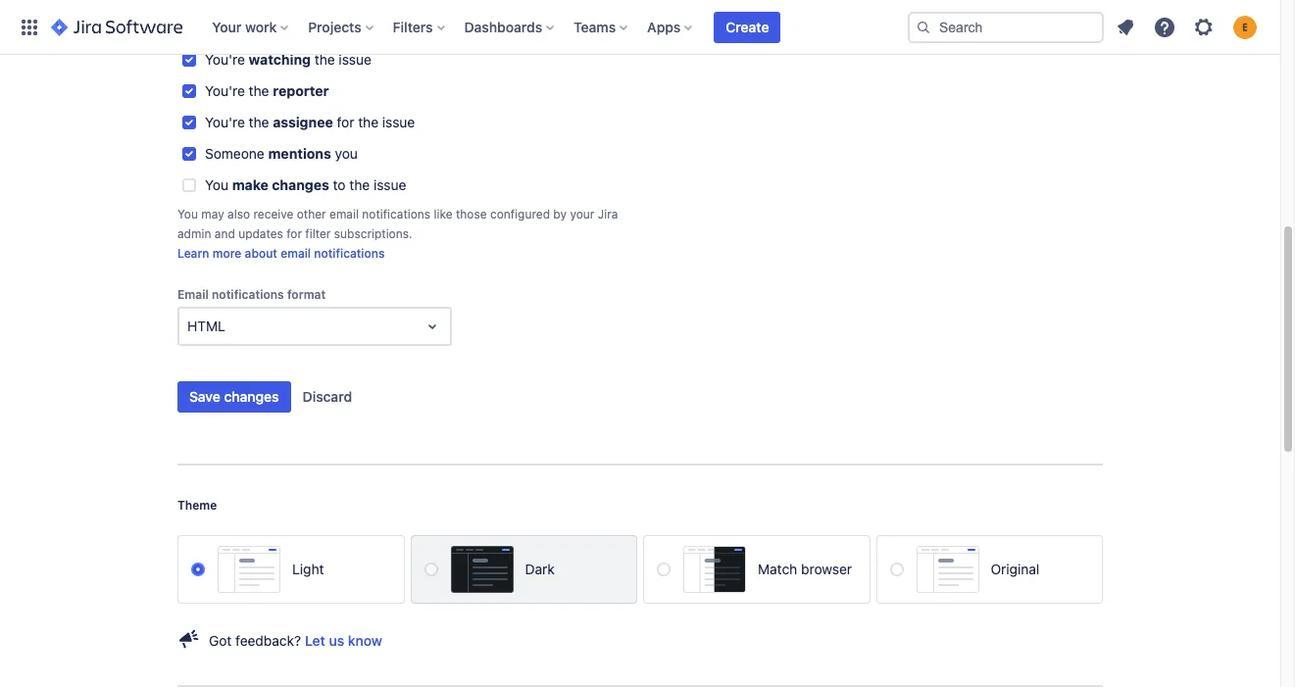 Task type: describe. For each thing, give the bounding box(es) containing it.
banner containing your work
[[0, 0, 1281, 55]]

save changes button
[[178, 382, 291, 413]]

watching
[[249, 51, 311, 68]]

apps
[[648, 18, 681, 35]]

discard button
[[291, 382, 364, 413]]

teams
[[574, 18, 616, 35]]

issue left activity
[[300, 23, 329, 37]]

to
[[333, 177, 346, 193]]

filter
[[305, 227, 331, 241]]

dashboards button
[[459, 11, 562, 43]]

got
[[209, 632, 232, 649]]

0 vertical spatial updates
[[233, 23, 278, 37]]

issue up you may also receive other email notifications like those configured by your jira admin and updates for filter subscriptions. learn more about email notifications
[[374, 177, 406, 193]]

mentions
[[268, 145, 331, 162]]

your work
[[212, 18, 277, 35]]

activity
[[332, 23, 373, 37]]

Search field
[[908, 11, 1104, 43]]

you may also receive other email notifications like those configured by your jira admin and updates for filter subscriptions. learn more about email notifications
[[178, 207, 618, 261]]

issue down activity
[[339, 51, 372, 68]]

dashboards
[[464, 18, 543, 35]]

help image
[[1153, 15, 1177, 39]]

your
[[570, 207, 595, 222]]

you for you make changes to the issue
[[205, 177, 229, 193]]

projects
[[308, 18, 362, 35]]

changes inside button
[[224, 388, 279, 405]]

0 vertical spatial email
[[201, 23, 230, 37]]

the right to
[[349, 177, 370, 193]]

jira
[[598, 207, 618, 222]]

issue down when:
[[382, 114, 415, 130]]

other
[[297, 207, 326, 222]]

about
[[245, 246, 278, 261]]

dark image
[[451, 546, 513, 594]]

us
[[329, 632, 344, 649]]

create button
[[714, 11, 781, 43]]

you're watching the issue
[[205, 51, 372, 68]]

feedback image
[[178, 628, 201, 651]]

know
[[348, 632, 382, 649]]

someone mentions you
[[205, 145, 358, 162]]

someone
[[205, 145, 265, 162]]

discard
[[303, 388, 352, 405]]

you for you may also receive other email notifications like those configured by your jira admin and updates for filter subscriptions. learn more about email notifications
[[178, 207, 198, 222]]

the down projects at the top of the page
[[315, 51, 335, 68]]

the right assignee
[[358, 114, 379, 130]]

you're for you're
[[205, 51, 245, 68]]

create
[[726, 18, 769, 35]]

the down you're the reporter
[[249, 114, 269, 130]]

for inside you may also receive other email notifications like those configured by your jira admin and updates for filter subscriptions. learn more about email notifications
[[287, 227, 302, 241]]

0 vertical spatial changes
[[272, 177, 329, 193]]

by
[[554, 207, 567, 222]]

the down watching
[[249, 82, 269, 99]]

work
[[245, 18, 277, 35]]

you're the assignee for the issue
[[205, 114, 415, 130]]

open image
[[421, 315, 444, 338]]

for for the
[[337, 114, 355, 130]]

like
[[434, 207, 453, 222]]

apps button
[[642, 11, 701, 43]]

filters button
[[387, 11, 453, 43]]



Task type: vqa. For each thing, say whether or not it's contained in the screenshot.


Task type: locate. For each thing, give the bounding box(es) containing it.
2 vertical spatial email
[[281, 246, 311, 261]]

for
[[281, 23, 297, 37], [337, 114, 355, 130], [287, 227, 302, 241]]

notifications
[[362, 207, 431, 222], [314, 246, 385, 261], [212, 287, 284, 302]]

for up you
[[337, 114, 355, 130]]

make
[[232, 177, 269, 193]]

you up may
[[205, 177, 229, 193]]

2 horizontal spatial email
[[330, 207, 359, 222]]

save changes
[[189, 388, 279, 405]]

the
[[315, 51, 335, 68], [249, 82, 269, 99], [249, 114, 269, 130], [358, 114, 379, 130], [349, 177, 370, 193]]

1 vertical spatial updates
[[238, 227, 283, 241]]

1 horizontal spatial you
[[205, 177, 229, 193]]

subscriptions.
[[334, 227, 412, 241]]

for left the filter
[[287, 227, 302, 241]]

learn more about email notifications link
[[178, 244, 385, 264]]

you up admin
[[178, 207, 198, 222]]

you're for you're the
[[205, 114, 245, 130]]

for for issue
[[281, 23, 297, 37]]

filters
[[393, 18, 433, 35]]

notifications down subscriptions.
[[314, 246, 385, 261]]

original
[[991, 561, 1040, 578]]

light
[[292, 561, 324, 578]]

0 vertical spatial for
[[281, 23, 297, 37]]

3 you're from the top
[[205, 114, 245, 130]]

auto image
[[684, 546, 746, 594]]

email
[[201, 23, 230, 37], [330, 207, 359, 222], [281, 246, 311, 261]]

your
[[212, 18, 242, 35]]

updates
[[233, 23, 278, 37], [238, 227, 283, 241]]

reporter
[[273, 82, 329, 99]]

settings image
[[1193, 15, 1216, 39]]

for right work
[[281, 23, 297, 37]]

configured
[[490, 207, 550, 222]]

get
[[178, 23, 197, 37]]

more
[[213, 246, 242, 261]]

None text field
[[187, 317, 191, 336]]

2 you're from the top
[[205, 82, 245, 99]]

issue
[[300, 23, 329, 37], [339, 51, 372, 68], [382, 114, 415, 130], [374, 177, 406, 193]]

1 vertical spatial changes
[[224, 388, 279, 405]]

receive
[[253, 207, 294, 222]]

get email updates for issue activity when:
[[178, 23, 409, 37]]

dark
[[525, 561, 555, 578]]

match browser
[[758, 561, 852, 578]]

0 vertical spatial you
[[205, 177, 229, 193]]

changes
[[272, 177, 329, 193], [224, 388, 279, 405]]

theme
[[178, 498, 217, 513]]

email notifications format
[[178, 287, 326, 302]]

1 vertical spatial for
[[337, 114, 355, 130]]

jira software image
[[51, 15, 183, 39], [51, 15, 183, 39]]

match
[[758, 561, 798, 578]]

you make changes to the issue
[[205, 177, 406, 193]]

primary element
[[12, 0, 908, 54]]

1 vertical spatial notifications
[[314, 246, 385, 261]]

may
[[201, 207, 224, 222]]

those
[[456, 207, 487, 222]]

projects button
[[302, 11, 381, 43]]

let
[[305, 632, 326, 649]]

email right get
[[201, 23, 230, 37]]

1 horizontal spatial email
[[281, 246, 311, 261]]

you're
[[205, 51, 245, 68], [205, 82, 245, 99], [205, 114, 245, 130]]

feedback?
[[236, 632, 301, 649]]

email
[[178, 287, 209, 302]]

you
[[205, 177, 229, 193], [178, 207, 198, 222]]

got feedback? let us know
[[209, 632, 382, 649]]

save
[[189, 388, 221, 405]]

changes up other
[[272, 177, 329, 193]]

0 vertical spatial you're
[[205, 51, 245, 68]]

0 vertical spatial notifications
[[362, 207, 431, 222]]

notifications up subscriptions.
[[362, 207, 431, 222]]

0 horizontal spatial email
[[201, 23, 230, 37]]

none image
[[917, 546, 979, 594]]

email down the filter
[[281, 246, 311, 261]]

teams button
[[568, 11, 636, 43]]

notifications image
[[1114, 15, 1138, 39]]

2 vertical spatial for
[[287, 227, 302, 241]]

2 vertical spatial you're
[[205, 114, 245, 130]]

0 horizontal spatial you
[[178, 207, 198, 222]]

updates inside you may also receive other email notifications like those configured by your jira admin and updates for filter subscriptions. learn more about email notifications
[[238, 227, 283, 241]]

learn
[[178, 246, 209, 261]]

browser
[[801, 561, 852, 578]]

format
[[287, 287, 326, 302]]

1 vertical spatial you
[[178, 207, 198, 222]]

banner
[[0, 0, 1281, 55]]

changes right save
[[224, 388, 279, 405]]

admin
[[178, 227, 211, 241]]

and
[[215, 227, 235, 241]]

your profile and settings image
[[1234, 15, 1257, 39]]

your work button
[[206, 11, 296, 43]]

None radio
[[191, 563, 205, 577], [424, 563, 438, 577], [191, 563, 205, 577], [424, 563, 438, 577]]

when:
[[376, 23, 409, 37]]

1 vertical spatial you're
[[205, 82, 245, 99]]

1 vertical spatial email
[[330, 207, 359, 222]]

search image
[[916, 19, 932, 35]]

html
[[187, 318, 225, 334]]

you
[[335, 145, 358, 162]]

you inside you may also receive other email notifications like those configured by your jira admin and updates for filter subscriptions. learn more about email notifications
[[178, 207, 198, 222]]

email down to
[[330, 207, 359, 222]]

2 vertical spatial notifications
[[212, 287, 284, 302]]

appswitcher icon image
[[18, 15, 41, 39]]

light image
[[218, 546, 281, 594]]

assignee
[[273, 114, 333, 130]]

notifications down about
[[212, 287, 284, 302]]

let us know button
[[305, 631, 382, 651]]

also
[[228, 207, 250, 222]]

you're the reporter
[[205, 82, 329, 99]]

1 you're from the top
[[205, 51, 245, 68]]



